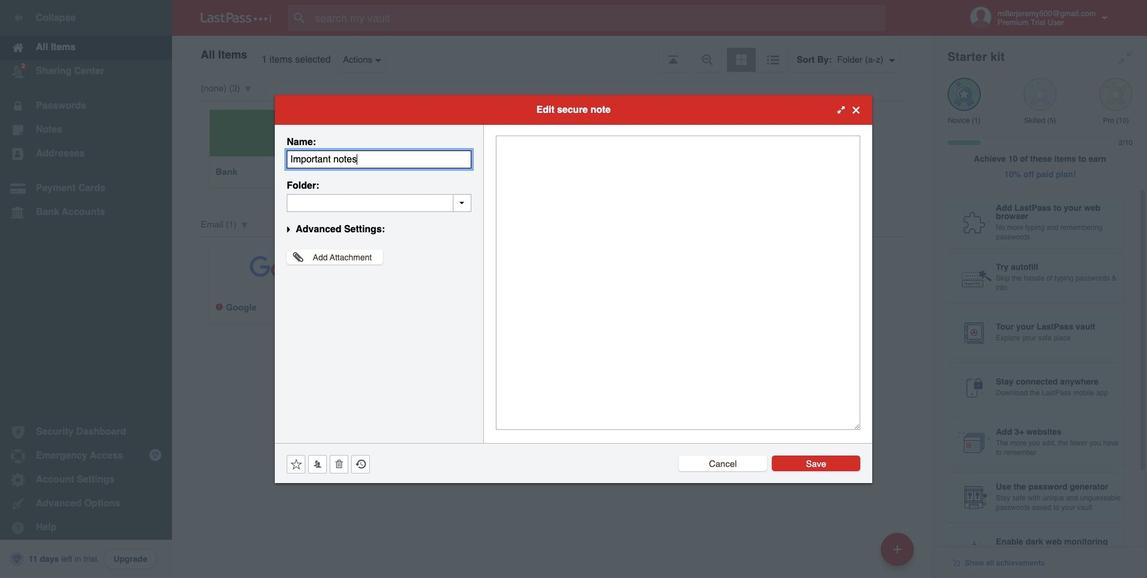 Task type: locate. For each thing, give the bounding box(es) containing it.
None text field
[[496, 136, 860, 430]]

new item image
[[893, 545, 902, 554]]

lastpass image
[[201, 13, 271, 23]]

None text field
[[287, 151, 471, 169], [287, 194, 471, 212], [287, 151, 471, 169], [287, 194, 471, 212]]

main navigation navigation
[[0, 0, 172, 578]]

dialog
[[275, 95, 872, 483]]



Task type: describe. For each thing, give the bounding box(es) containing it.
vault options navigation
[[172, 36, 933, 72]]

new item navigation
[[877, 529, 921, 578]]

search my vault text field
[[288, 5, 909, 31]]

Search search field
[[288, 5, 909, 31]]



Task type: vqa. For each thing, say whether or not it's contained in the screenshot.
dialog
yes



